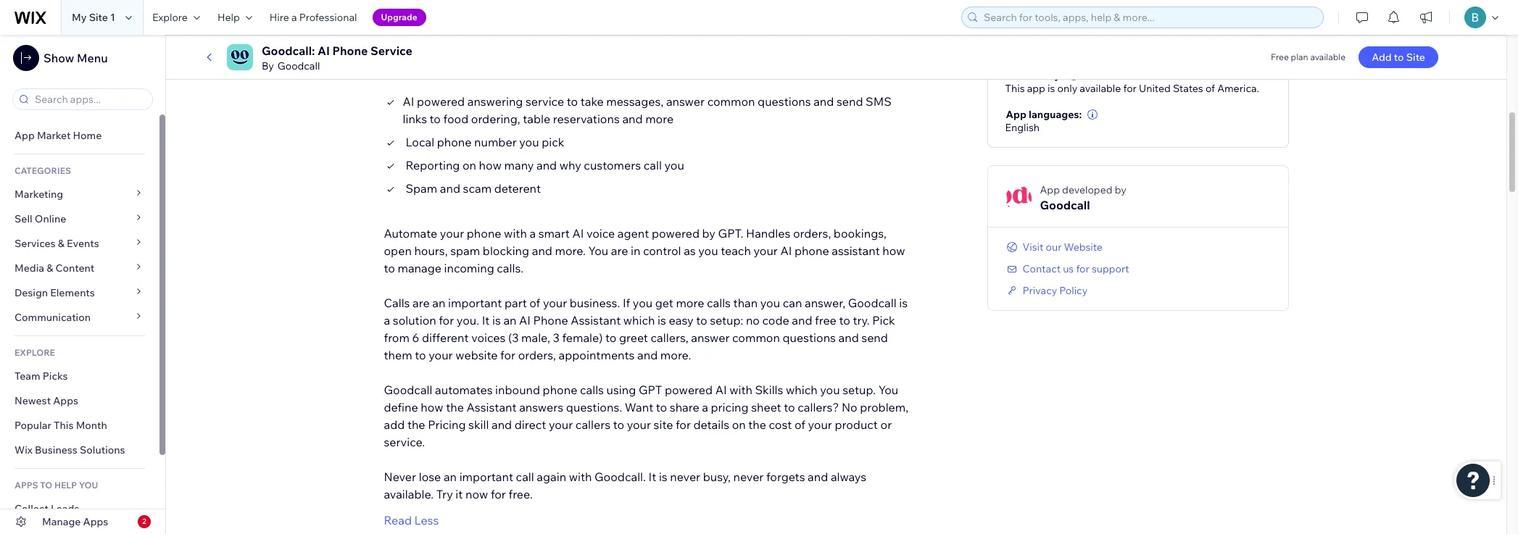 Task type: vqa. For each thing, say whether or not it's contained in the screenshot.
more.
yes



Task type: describe. For each thing, give the bounding box(es) containing it.
incoming
[[444, 261, 494, 275]]

than
[[733, 296, 758, 310]]

automate your phone with a smart ai voice agent powered by gpt. handles orders, bookings, open hours, spam blocking and more.   you are in control as you teach your ai phone assistant how to manage incoming calls. calls are an important part of your business.  if you get more calls than you can answer, goodcall is a solution for you.  it is an ai phone assistant which is easy to setup: no code and free to try.   pick from 6 different voices (3 male, 3 female) to greet callers, answer common questions and send them to your website for orders, appointments and more. goodcall automates inbound phone calls using gpt powered ai with skills which you setup.  you define how the assistant answers questions.  want to share a pricing sheet to callers?  no problem, add the pricing skill and direct your callers to your site for details on the cost of your product or service. never lose an important call again with goodcall.  it is never busy, never forgets and always available.  try it now for free.
[[384, 226, 908, 501]]

team picks
[[14, 370, 68, 383]]

Search apps... field
[[30, 89, 148, 109]]

only
[[1057, 82, 1077, 95]]

0 vertical spatial you
[[588, 243, 608, 258]]

month
[[76, 419, 107, 432]]

2 horizontal spatial with
[[729, 382, 752, 397]]

collect
[[14, 502, 48, 515]]

smart
[[538, 226, 570, 240]]

contact
[[1023, 262, 1061, 275]]

and left scam
[[440, 181, 460, 195]]

you right if
[[633, 296, 653, 310]]

media
[[14, 262, 44, 275]]

questions inside ai powered answering service to take messages, answer common questions and send sms links to food ordering, table reservations and more
[[758, 94, 811, 108]]

add to site button
[[1359, 46, 1438, 68]]

1 vertical spatial it
[[648, 469, 656, 484]]

1 vertical spatial more.
[[660, 348, 691, 362]]

communication link
[[0, 305, 159, 330]]

call inside automate your phone with a smart ai voice agent powered by gpt. handles orders, bookings, open hours, spam blocking and more.   you are in control as you teach your ai phone assistant how to manage incoming calls. calls are an important part of your business.  if you get more calls than you can answer, goodcall is a solution for you.  it is an ai phone assistant which is easy to setup: no code and free to try.   pick from 6 different voices (3 male, 3 female) to greet callers, answer common questions and send them to your website for orders, appointments and more. goodcall automates inbound phone calls using gpt powered ai with skills which you setup.  you define how the assistant answers questions.  want to share a pricing sheet to callers?  no problem, add the pricing skill and direct your callers to your site for details on the cost of your product or service. never lose an important call again with goodcall.  it is never busy, never forgets and always available.  try it now for free.
[[516, 469, 534, 484]]

0 horizontal spatial with
[[504, 226, 527, 240]]

popular this month
[[14, 419, 107, 432]]

bookings,
[[834, 226, 887, 240]]

as
[[684, 243, 696, 258]]

0 vertical spatial orders,
[[793, 226, 831, 240]]

0 vertical spatial assistant
[[571, 313, 621, 327]]

setup:
[[710, 313, 743, 327]]

6
[[412, 330, 419, 345]]

2 horizontal spatial how
[[882, 243, 905, 258]]

solutions
[[80, 444, 125, 457]]

to up the cost
[[784, 400, 795, 414]]

more inside ai powered answering service to take messages, answer common questions and send sms links to food ordering, table reservations and more
[[645, 111, 674, 126]]

why
[[559, 158, 581, 172]]

0 horizontal spatial the
[[407, 417, 425, 432]]

policy
[[1059, 284, 1088, 297]]

manage
[[42, 515, 81, 528]]

services & events link
[[0, 231, 159, 256]]

0 horizontal spatial on
[[462, 158, 476, 172]]

ordering,
[[471, 111, 520, 126]]

your down "callers?"
[[808, 417, 832, 432]]

0 horizontal spatial site
[[89, 11, 108, 24]]

calls.
[[497, 261, 524, 275]]

to up "appointments"
[[605, 330, 617, 345]]

0 horizontal spatial are
[[413, 296, 430, 310]]

your down want at the bottom
[[627, 417, 651, 432]]

app
[[1027, 82, 1045, 95]]

marketing link
[[0, 182, 159, 207]]

available.
[[384, 487, 434, 501]]

answers
[[519, 400, 563, 414]]

service.
[[384, 435, 425, 449]]

number
[[474, 135, 517, 149]]

details
[[693, 417, 729, 432]]

try
[[436, 487, 453, 501]]

design
[[14, 286, 48, 299]]

and right skill
[[492, 417, 512, 432]]

pick
[[872, 313, 895, 327]]

phone down food
[[437, 135, 472, 149]]

wix business solutions link
[[0, 438, 159, 463]]

& for content
[[47, 262, 53, 275]]

1 vertical spatial of
[[529, 296, 540, 310]]

upgrade button
[[372, 9, 426, 26]]

wix business solutions
[[14, 444, 125, 457]]

you down ai powered answering service to take messages, answer common questions and send sms links to food ordering, table reservations and more
[[664, 158, 684, 172]]

2 never from the left
[[733, 469, 764, 484]]

ai down handles
[[780, 243, 792, 258]]

phone inside automate your phone with a smart ai voice agent powered by gpt. handles orders, bookings, open hours, spam blocking and more.   you are in control as you teach your ai phone assistant how to manage incoming calls. calls are an important part of your business.  if you get more calls than you can answer, goodcall is a solution for you.  it is an ai phone assistant which is easy to setup: no code and free to try.   pick from 6 different voices (3 male, 3 female) to greet callers, answer common questions and send them to your website for orders, appointments and more. goodcall automates inbound phone calls using gpt powered ai with skills which you setup.  you define how the assistant answers questions.  want to share a pricing sheet to callers?  no problem, add the pricing skill and direct your callers to your site for details on the cost of your product or service. never lose an important call again with goodcall.  it is never busy, never forgets and always available.  try it now for free.
[[533, 313, 568, 327]]

1 vertical spatial orders,
[[518, 348, 556, 362]]

read
[[384, 513, 412, 527]]

get
[[655, 296, 673, 310]]

and left why
[[536, 158, 557, 172]]

app for app languages:
[[1006, 108, 1026, 121]]

2 horizontal spatial the
[[748, 417, 766, 432]]

and down the messages,
[[622, 111, 643, 126]]

1 horizontal spatial you
[[878, 382, 898, 397]]

to right easy
[[696, 313, 707, 327]]

website
[[1064, 240, 1103, 253]]

1 vertical spatial an
[[503, 313, 517, 327]]

more inside automate your phone with a smart ai voice agent powered by gpt. handles orders, bookings, open hours, spam blocking and more.   you are in control as you teach your ai phone assistant how to manage incoming calls. calls are an important part of your business.  if you get more calls than you can answer, goodcall is a solution for you.  it is an ai phone assistant which is easy to setup: no code and free to try.   pick from 6 different voices (3 male, 3 female) to greet callers, answer common questions and send them to your website for orders, appointments and more. goodcall automates inbound phone calls using gpt powered ai with skills which you setup.  you define how the assistant answers questions.  want to share a pricing sheet to callers?  no problem, add the pricing skill and direct your callers to your site for details on the cost of your product or service. never lose an important call again with goodcall.  it is never busy, never forgets and always available.  try it now for free.
[[676, 296, 704, 310]]

phone up spam
[[467, 226, 501, 240]]

to right callers
[[613, 417, 624, 432]]

apps
[[14, 480, 38, 491]]

united
[[1139, 82, 1171, 95]]

media & content
[[14, 262, 94, 275]]

and down try.
[[838, 330, 859, 345]]

business.
[[570, 296, 620, 310]]

1 horizontal spatial available
[[1310, 51, 1346, 62]]

add to site
[[1372, 51, 1425, 64]]

add
[[1372, 51, 1392, 64]]

table
[[523, 111, 550, 126]]

pick
[[542, 135, 564, 149]]

newest
[[14, 394, 51, 407]]

your down answers
[[549, 417, 573, 432]]

pricing
[[428, 417, 466, 432]]

contact us for support link
[[1005, 262, 1129, 275]]

handles
[[746, 226, 790, 240]]

2 vertical spatial of
[[795, 417, 805, 432]]

goodcall inside goodcall: ai phone service by goodcall
[[277, 59, 320, 72]]

design elements
[[14, 286, 95, 299]]

goodcall: ai phone service by goodcall
[[262, 43, 412, 72]]

ai up 'answering'
[[457, 56, 473, 74]]

for right now
[[491, 487, 506, 501]]

sell online
[[14, 212, 66, 225]]

food
[[443, 111, 468, 126]]

1 horizontal spatial how
[[479, 158, 502, 172]]

a up details
[[702, 400, 708, 414]]

to down 6
[[415, 348, 426, 362]]

upgrade
[[381, 12, 417, 22]]

if
[[623, 296, 630, 310]]

availability:
[[1006, 69, 1063, 82]]

you right as at the left
[[698, 243, 718, 258]]

goodcall inside "app developed by goodcall"
[[1040, 198, 1090, 212]]

control
[[643, 243, 681, 258]]

help button
[[209, 0, 261, 35]]

goodcall: for goodcall: ai phone service by goodcall
[[262, 43, 315, 58]]

1 vertical spatial which
[[786, 382, 818, 397]]

ai inside goodcall: ai phone service by goodcall
[[318, 43, 330, 58]]

you up "callers?"
[[820, 382, 840, 397]]

phone for by
[[332, 43, 368, 58]]

1 horizontal spatial the
[[446, 400, 464, 414]]

2 vertical spatial powered
[[665, 382, 713, 397]]

answering
[[467, 94, 523, 108]]

goodcall up try.
[[848, 296, 897, 310]]

reporting
[[406, 158, 460, 172]]

agent
[[618, 226, 649, 240]]

want
[[625, 400, 653, 414]]

service for goodcall: ai phone service by goodcall
[[370, 43, 412, 58]]

visit our website link
[[1005, 240, 1103, 253]]

common inside automate your phone with a smart ai voice agent powered by gpt. handles orders, bookings, open hours, spam blocking and more.   you are in control as you teach your ai phone assistant how to manage incoming calls. calls are an important part of your business.  if you get more calls than you can answer, goodcall is a solution for you.  it is an ai phone assistant which is easy to setup: no code and free to try.   pick from 6 different voices (3 male, 3 female) to greet callers, answer common questions and send them to your website for orders, appointments and more. goodcall automates inbound phone calls using gpt powered ai with skills which you setup.  you define how the assistant answers questions.  want to share a pricing sheet to callers?  no problem, add the pricing skill and direct your callers to your site for details on the cost of your product or service. never lose an important call again with goodcall.  it is never busy, never forgets and always available.  try it now for free.
[[732, 330, 780, 345]]

many
[[504, 158, 534, 172]]

1
[[110, 11, 115, 24]]

sell online link
[[0, 207, 159, 231]]

assistant
[[832, 243, 880, 258]]

1 never from the left
[[670, 469, 700, 484]]

2 vertical spatial an
[[444, 469, 457, 484]]

for up different
[[439, 313, 454, 327]]

by inside automate your phone with a smart ai voice agent powered by gpt. handles orders, bookings, open hours, spam blocking and more.   you are in control as you teach your ai phone assistant how to manage incoming calls. calls are an important part of your business.  if you get more calls than you can answer, goodcall is a solution for you.  it is an ai phone assistant which is easy to setup: no code and free to try.   pick from 6 different voices (3 male, 3 female) to greet callers, answer common questions and send them to your website for orders, appointments and more. goodcall automates inbound phone calls using gpt powered ai with skills which you setup.  you define how the assistant answers questions.  want to share a pricing sheet to callers?  no problem, add the pricing skill and direct your callers to your site for details on the cost of your product or service. never lose an important call again with goodcall.  it is never busy, never forgets and always available.  try it now for free.
[[702, 226, 716, 240]]

take
[[580, 94, 604, 108]]

popular
[[14, 419, 51, 432]]

spam
[[406, 181, 437, 195]]

contact us for support
[[1023, 262, 1129, 275]]

to down open
[[384, 261, 395, 275]]

ai inside ai powered answering service to take messages, answer common questions and send sms links to food ordering, table reservations and more
[[403, 94, 414, 108]]

plan
[[1291, 51, 1308, 62]]

0 vertical spatial important
[[448, 296, 502, 310]]

male,
[[521, 330, 550, 345]]

greet
[[619, 330, 648, 345]]

your down different
[[429, 348, 453, 362]]

goodcall.
[[594, 469, 646, 484]]

female)
[[562, 330, 603, 345]]

gpt
[[639, 382, 662, 397]]

apps for manage apps
[[83, 515, 108, 528]]

0 vertical spatial of
[[1206, 82, 1215, 95]]

ai up pricing
[[715, 382, 727, 397]]

picks
[[43, 370, 68, 383]]

links
[[403, 111, 427, 126]]

to up site
[[656, 400, 667, 414]]

0 vertical spatial it
[[482, 313, 490, 327]]

content
[[55, 262, 94, 275]]

newest apps link
[[0, 389, 159, 413]]



Task type: locate. For each thing, give the bounding box(es) containing it.
send
[[837, 94, 863, 108], [861, 330, 888, 345]]

you up code
[[760, 296, 780, 310]]

a left "smart"
[[530, 226, 536, 240]]

app developed by goodcall
[[1040, 183, 1126, 212]]

of right the cost
[[795, 417, 805, 432]]

1 horizontal spatial assistant
[[571, 313, 621, 327]]

them
[[384, 348, 412, 362]]

common inside ai powered answering service to take messages, answer common questions and send sms links to food ordering, table reservations and more
[[707, 94, 755, 108]]

app inside "app developed by goodcall"
[[1040, 183, 1060, 196]]

1 vertical spatial call
[[516, 469, 534, 484]]

calls
[[707, 296, 731, 310], [580, 382, 604, 397]]

1 vertical spatial site
[[1406, 51, 1425, 64]]

are up the solution
[[413, 296, 430, 310]]

with up pricing
[[729, 382, 752, 397]]

a
[[291, 11, 297, 24], [530, 226, 536, 240], [384, 313, 390, 327], [702, 400, 708, 414]]

available right plan
[[1310, 51, 1346, 62]]

0 vertical spatial app
[[1006, 108, 1026, 121]]

& right media
[[47, 262, 53, 275]]

2 vertical spatial with
[[569, 469, 592, 484]]

1 vertical spatial app
[[14, 129, 35, 142]]

you up problem,
[[878, 382, 898, 397]]

phone up answers
[[543, 382, 577, 397]]

open
[[384, 243, 412, 258]]

0 horizontal spatial this
[[54, 419, 74, 432]]

app right developed by goodcall image
[[1040, 183, 1060, 196]]

site right add on the right top
[[1406, 51, 1425, 64]]

apps for newest apps
[[53, 394, 78, 407]]

for right the 'us'
[[1076, 262, 1089, 275]]

and
[[813, 94, 834, 108], [622, 111, 643, 126], [536, 158, 557, 172], [440, 181, 460, 195], [532, 243, 552, 258], [792, 313, 812, 327], [838, 330, 859, 345], [637, 348, 658, 362], [492, 417, 512, 432], [808, 469, 828, 484]]

automates
[[435, 382, 493, 397]]

the down sheet
[[748, 417, 766, 432]]

1 vertical spatial &
[[47, 262, 53, 275]]

1 horizontal spatial apps
[[83, 515, 108, 528]]

1 horizontal spatial of
[[795, 417, 805, 432]]

app left 'languages:'
[[1006, 108, 1026, 121]]

0 vertical spatial apps
[[53, 394, 78, 407]]

more.
[[555, 243, 586, 258], [660, 348, 691, 362]]

with right again on the left of the page
[[569, 469, 592, 484]]

1 vertical spatial by
[[702, 226, 716, 240]]

how up pricing
[[421, 400, 443, 414]]

sell
[[14, 212, 32, 225]]

0 vertical spatial site
[[89, 11, 108, 24]]

can
[[783, 296, 802, 310]]

this inside 'sidebar' element
[[54, 419, 74, 432]]

manage
[[398, 261, 441, 275]]

overview
[[585, 56, 651, 74]]

0 horizontal spatial apps
[[53, 394, 78, 407]]

skill
[[468, 417, 489, 432]]

no
[[842, 400, 857, 414]]

orders, right handles
[[793, 226, 831, 240]]

0 vertical spatial call
[[644, 158, 662, 172]]

english
[[1005, 121, 1040, 134]]

on inside automate your phone with a smart ai voice agent powered by gpt. handles orders, bookings, open hours, spam blocking and more.   you are in control as you teach your ai phone assistant how to manage incoming calls. calls are an important part of your business.  if you get more calls than you can answer, goodcall is a solution for you.  it is an ai phone assistant which is easy to setup: no code and free to try.   pick from 6 different voices (3 male, 3 female) to greet callers, answer common questions and send them to your website for orders, appointments and more. goodcall automates inbound phone calls using gpt powered ai with skills which you setup.  you define how the assistant answers questions.  want to share a pricing sheet to callers?  no problem, add the pricing skill and direct your callers to your site for details on the cost of your product or service. never lose an important call again with goodcall.  it is never busy, never forgets and always available.  try it now for free.
[[732, 417, 746, 432]]

1 vertical spatial assistant
[[467, 400, 517, 414]]

on down pricing
[[732, 417, 746, 432]]

goodcall: for goodcall: ai phone service  overview
[[384, 56, 454, 74]]

never
[[670, 469, 700, 484], [733, 469, 764, 484]]

marketing
[[14, 188, 63, 201]]

0 horizontal spatial more.
[[555, 243, 586, 258]]

0 horizontal spatial service
[[370, 43, 412, 58]]

0 horizontal spatial available
[[1080, 82, 1121, 95]]

ai left voice
[[572, 226, 584, 240]]

1 vertical spatial important
[[459, 469, 513, 484]]

on up spam and scam deterent
[[462, 158, 476, 172]]

1 horizontal spatial more
[[676, 296, 704, 310]]

1 horizontal spatial on
[[732, 417, 746, 432]]

skills
[[755, 382, 783, 397]]

important up the you.
[[448, 296, 502, 310]]

support
[[1092, 262, 1129, 275]]

team
[[14, 370, 40, 383]]

your down handles
[[754, 243, 778, 258]]

team picks link
[[0, 364, 159, 389]]

for down share
[[676, 417, 691, 432]]

1 vertical spatial questions
[[783, 330, 836, 345]]

spam and scam deterent
[[406, 181, 541, 195]]

your up spam
[[440, 226, 464, 240]]

privacy policy
[[1023, 284, 1088, 297]]

messages,
[[606, 94, 664, 108]]

visit
[[1023, 240, 1043, 253]]

you down voice
[[588, 243, 608, 258]]

1 horizontal spatial orders,
[[793, 226, 831, 240]]

1 vertical spatial more
[[676, 296, 704, 310]]

product
[[835, 417, 878, 432]]

more. down callers,
[[660, 348, 691, 362]]

service for goodcall: ai phone service  overview
[[526, 56, 582, 74]]

apps up "popular this month" on the left
[[53, 394, 78, 407]]

problem,
[[860, 400, 908, 414]]

1 vertical spatial available
[[1080, 82, 1121, 95]]

to
[[40, 480, 52, 491]]

with up 'blocking'
[[504, 226, 527, 240]]

to left take
[[567, 94, 578, 108]]

0 vertical spatial how
[[479, 158, 502, 172]]

& left events
[[58, 237, 64, 250]]

powered up control
[[652, 226, 700, 240]]

site
[[89, 11, 108, 24], [1406, 51, 1425, 64]]

ai powered answering service to take messages, answer common questions and send sms links to food ordering, table reservations and more
[[403, 94, 891, 126]]

site inside button
[[1406, 51, 1425, 64]]

app market home
[[14, 129, 102, 142]]

1 vertical spatial calls
[[580, 382, 604, 397]]

assistant down business.
[[571, 313, 621, 327]]

app market home link
[[0, 123, 159, 148]]

which
[[623, 313, 655, 327], [786, 382, 818, 397]]

to right 'links'
[[430, 111, 441, 126]]

this left app
[[1005, 82, 1025, 95]]

phone
[[437, 135, 472, 149], [467, 226, 501, 240], [794, 243, 829, 258], [543, 382, 577, 397]]

phone down professional
[[332, 43, 368, 58]]

1 horizontal spatial with
[[569, 469, 592, 484]]

powered inside ai powered answering service to take messages, answer common questions and send sms links to food ordering, table reservations and more
[[417, 94, 465, 108]]

orders, down male,
[[518, 348, 556, 362]]

1 horizontal spatial &
[[58, 237, 64, 250]]

an up (3
[[503, 313, 517, 327]]

website
[[455, 348, 498, 362]]

service up service
[[526, 56, 582, 74]]

1 horizontal spatial call
[[644, 158, 662, 172]]

an up the solution
[[432, 296, 445, 310]]

events
[[67, 237, 99, 250]]

sidebar element
[[0, 35, 166, 534]]

answer inside ai powered answering service to take messages, answer common questions and send sms links to food ordering, table reservations and more
[[666, 94, 705, 108]]

0 horizontal spatial it
[[482, 313, 490, 327]]

phone up 3
[[533, 313, 568, 327]]

1 vertical spatial you
[[878, 382, 898, 397]]

local
[[406, 135, 434, 149]]

0 vertical spatial with
[[504, 226, 527, 240]]

developed by goodcall image
[[1005, 185, 1031, 211]]

apps right leads
[[83, 515, 108, 528]]

hire a professional
[[269, 11, 357, 24]]

you
[[588, 243, 608, 258], [878, 382, 898, 397]]

of right 'part'
[[529, 296, 540, 310]]

0 vertical spatial on
[[462, 158, 476, 172]]

how down number
[[479, 158, 502, 172]]

&
[[58, 237, 64, 250], [47, 262, 53, 275]]

1 horizontal spatial more.
[[660, 348, 691, 362]]

goodcall: ai phone service  logo image
[[227, 44, 253, 70]]

your up 3
[[543, 296, 567, 310]]

2
[[142, 517, 146, 526]]

business
[[35, 444, 77, 457]]

app inside 'link'
[[14, 129, 35, 142]]

0 vertical spatial more.
[[555, 243, 586, 258]]

and left sms
[[813, 94, 834, 108]]

for down (3
[[500, 348, 515, 362]]

phone left assistant
[[794, 243, 829, 258]]

0 vertical spatial this
[[1005, 82, 1025, 95]]

market
[[37, 129, 71, 142]]

inbound
[[495, 382, 540, 397]]

1 horizontal spatial never
[[733, 469, 764, 484]]

powered up food
[[417, 94, 465, 108]]

0 horizontal spatial never
[[670, 469, 700, 484]]

reservations
[[553, 111, 620, 126]]

and down can at the bottom right of page
[[792, 313, 812, 327]]

and down greet
[[637, 348, 658, 362]]

0 vertical spatial an
[[432, 296, 445, 310]]

1 vertical spatial this
[[54, 419, 74, 432]]

0 horizontal spatial phone
[[332, 43, 368, 58]]

easy
[[669, 313, 693, 327]]

america.
[[1217, 82, 1259, 95]]

Search for tools, apps, help & more... field
[[979, 7, 1319, 28]]

questions.
[[566, 400, 622, 414]]

answer right the messages,
[[666, 94, 705, 108]]

callers,
[[651, 330, 688, 345]]

ai down 'part'
[[519, 313, 531, 327]]

0 horizontal spatial how
[[421, 400, 443, 414]]

0 vertical spatial are
[[611, 243, 628, 258]]

goodcall right by
[[277, 59, 320, 72]]

are
[[611, 243, 628, 258], [413, 296, 430, 310]]

calls
[[384, 296, 410, 310]]

phone for overview
[[477, 56, 523, 74]]

1 vertical spatial are
[[413, 296, 430, 310]]

the up 'service.' on the left
[[407, 417, 425, 432]]

important up now
[[459, 469, 513, 484]]

you left the pick in the left top of the page
[[519, 135, 539, 149]]

more. down "smart"
[[555, 243, 586, 258]]

orders,
[[793, 226, 831, 240], [518, 348, 556, 362]]

blocking
[[483, 243, 529, 258]]

1 horizontal spatial phone
[[477, 56, 523, 74]]

send inside automate your phone with a smart ai voice agent powered by gpt. handles orders, bookings, open hours, spam blocking and more.   you are in control as you teach your ai phone assistant how to manage incoming calls. calls are an important part of your business.  if you get more calls than you can answer, goodcall is a solution for you.  it is an ai phone assistant which is easy to setup: no code and free to try.   pick from 6 different voices (3 male, 3 female) to greet callers, answer common questions and send them to your website for orders, appointments and more. goodcall automates inbound phone calls using gpt powered ai with skills which you setup.  you define how the assistant answers questions.  want to share a pricing sheet to callers?  no problem, add the pricing skill and direct your callers to your site for details on the cost of your product or service. never lose an important call again with goodcall.  it is never busy, never forgets and always available.  try it now for free.
[[861, 330, 888, 345]]

service
[[526, 94, 564, 108]]

0 horizontal spatial you
[[588, 243, 608, 258]]

1 vertical spatial powered
[[652, 226, 700, 240]]

free plan available
[[1271, 51, 1346, 62]]

how down the bookings,
[[882, 243, 905, 258]]

automate
[[384, 226, 437, 240]]

to inside button
[[1394, 51, 1404, 64]]

wix
[[14, 444, 33, 457]]

0 horizontal spatial orders,
[[518, 348, 556, 362]]

app for app market home
[[14, 129, 35, 142]]

and down "smart"
[[532, 243, 552, 258]]

site left 1
[[89, 11, 108, 24]]

by inside "app developed by goodcall"
[[1115, 183, 1126, 196]]

calls up setup:
[[707, 296, 731, 310]]

phone inside goodcall: ai phone service by goodcall
[[332, 43, 368, 58]]

goodcall: inside goodcall: ai phone service by goodcall
[[262, 43, 315, 58]]

0 horizontal spatial which
[[623, 313, 655, 327]]

voices
[[471, 330, 506, 345]]

0 horizontal spatial &
[[47, 262, 53, 275]]

code
[[762, 313, 789, 327]]

free
[[1271, 51, 1289, 62]]

you.
[[457, 313, 479, 327]]

1 horizontal spatial site
[[1406, 51, 1425, 64]]

media & content link
[[0, 256, 159, 281]]

0 vertical spatial answer
[[666, 94, 705, 108]]

1 horizontal spatial calls
[[707, 296, 731, 310]]

read less
[[384, 513, 439, 527]]

1 vertical spatial answer
[[691, 330, 730, 345]]

send down pick
[[861, 330, 888, 345]]

for left "united"
[[1123, 82, 1137, 95]]

2 horizontal spatial phone
[[533, 313, 568, 327]]

to right add on the right top
[[1394, 51, 1404, 64]]

different
[[422, 330, 469, 345]]

ai up 'links'
[[403, 94, 414, 108]]

0 vertical spatial calls
[[707, 296, 731, 310]]

answer inside automate your phone with a smart ai voice agent powered by gpt. handles orders, bookings, open hours, spam blocking and more.   you are in control as you teach your ai phone assistant how to manage incoming calls. calls are an important part of your business.  if you get more calls than you can answer, goodcall is a solution for you.  it is an ai phone assistant which is easy to setup: no code and free to try.   pick from 6 different voices (3 male, 3 female) to greet callers, answer common questions and send them to your website for orders, appointments and more. goodcall automates inbound phone calls using gpt powered ai with skills which you setup.  you define how the assistant answers questions.  want to share a pricing sheet to callers?  no problem, add the pricing skill and direct your callers to your site for details on the cost of your product or service. never lose an important call again with goodcall.  it is never busy, never forgets and always available.  try it now for free.
[[691, 330, 730, 345]]

assistant up skill
[[467, 400, 517, 414]]

& inside media & content link
[[47, 262, 53, 275]]

to left try.
[[839, 313, 850, 327]]

and left always
[[808, 469, 828, 484]]

app left market
[[14, 129, 35, 142]]

& for events
[[58, 237, 64, 250]]

3
[[553, 330, 560, 345]]

home
[[73, 129, 102, 142]]

1 horizontal spatial are
[[611, 243, 628, 258]]

0 vertical spatial which
[[623, 313, 655, 327]]

busy,
[[703, 469, 731, 484]]

lose
[[419, 469, 441, 484]]

2 vertical spatial how
[[421, 400, 443, 414]]

0 horizontal spatial app
[[14, 129, 35, 142]]

0 horizontal spatial call
[[516, 469, 534, 484]]

0 horizontal spatial more
[[645, 111, 674, 126]]

1 vertical spatial on
[[732, 417, 746, 432]]

goodcall up define
[[384, 382, 432, 397]]

of
[[1206, 82, 1215, 95], [529, 296, 540, 310], [795, 417, 805, 432]]

1 horizontal spatial this
[[1005, 82, 1025, 95]]

0 horizontal spatial calls
[[580, 382, 604, 397]]

this app is only available for united states of america.
[[1005, 82, 1259, 95]]

0 vertical spatial &
[[58, 237, 64, 250]]

a right hire
[[291, 11, 297, 24]]

1 horizontal spatial which
[[786, 382, 818, 397]]

questions inside automate your phone with a smart ai voice agent powered by gpt. handles orders, bookings, open hours, spam blocking and more.   you are in control as you teach your ai phone assistant how to manage incoming calls. calls are an important part of your business.  if you get more calls than you can answer, goodcall is a solution for you.  it is an ai phone assistant which is easy to setup: no code and free to try.   pick from 6 different voices (3 male, 3 female) to greet callers, answer common questions and send them to your website for orders, appointments and more. goodcall automates inbound phone calls using gpt powered ai with skills which you setup.  you define how the assistant answers questions.  want to share a pricing sheet to callers?  no problem, add the pricing skill and direct your callers to your site for details on the cost of your product or service. never lose an important call again with goodcall.  it is never busy, never forgets and always available.  try it now for free.
[[783, 330, 836, 345]]

service inside goodcall: ai phone service by goodcall
[[370, 43, 412, 58]]

send inside ai powered answering service to take messages, answer common questions and send sms links to food ordering, table reservations and more
[[837, 94, 863, 108]]

1 horizontal spatial app
[[1006, 108, 1026, 121]]

0 vertical spatial common
[[707, 94, 755, 108]]

a up from
[[384, 313, 390, 327]]

in
[[631, 243, 640, 258]]

never
[[384, 469, 416, 484]]

0 vertical spatial send
[[837, 94, 863, 108]]

call
[[644, 158, 662, 172], [516, 469, 534, 484]]

goodcall down developed
[[1040, 198, 1090, 212]]

newest apps
[[14, 394, 78, 407]]

to
[[1394, 51, 1404, 64], [567, 94, 578, 108], [430, 111, 441, 126], [384, 261, 395, 275], [696, 313, 707, 327], [839, 313, 850, 327], [605, 330, 617, 345], [415, 348, 426, 362], [656, 400, 667, 414], [784, 400, 795, 414], [613, 417, 624, 432]]

ai down professional
[[318, 43, 330, 58]]

2 vertical spatial app
[[1040, 183, 1060, 196]]

1 vertical spatial send
[[861, 330, 888, 345]]

the up pricing
[[446, 400, 464, 414]]

by left 'gpt.'
[[702, 226, 716, 240]]

1 vertical spatial apps
[[83, 515, 108, 528]]

goodcall: up by
[[262, 43, 315, 58]]

more up easy
[[676, 296, 704, 310]]

0 vertical spatial questions
[[758, 94, 811, 108]]

it
[[482, 313, 490, 327], [648, 469, 656, 484]]

less
[[414, 513, 439, 527]]

app for app developed by goodcall
[[1040, 183, 1060, 196]]

define
[[384, 400, 418, 414]]

1 horizontal spatial service
[[526, 56, 582, 74]]

0 vertical spatial powered
[[417, 94, 465, 108]]

from
[[384, 330, 410, 345]]

add
[[384, 417, 405, 432]]

& inside services & events link
[[58, 237, 64, 250]]

explore
[[152, 11, 188, 24]]

never left busy,
[[670, 469, 700, 484]]

call up free.
[[516, 469, 534, 484]]

0 vertical spatial by
[[1115, 183, 1126, 196]]



